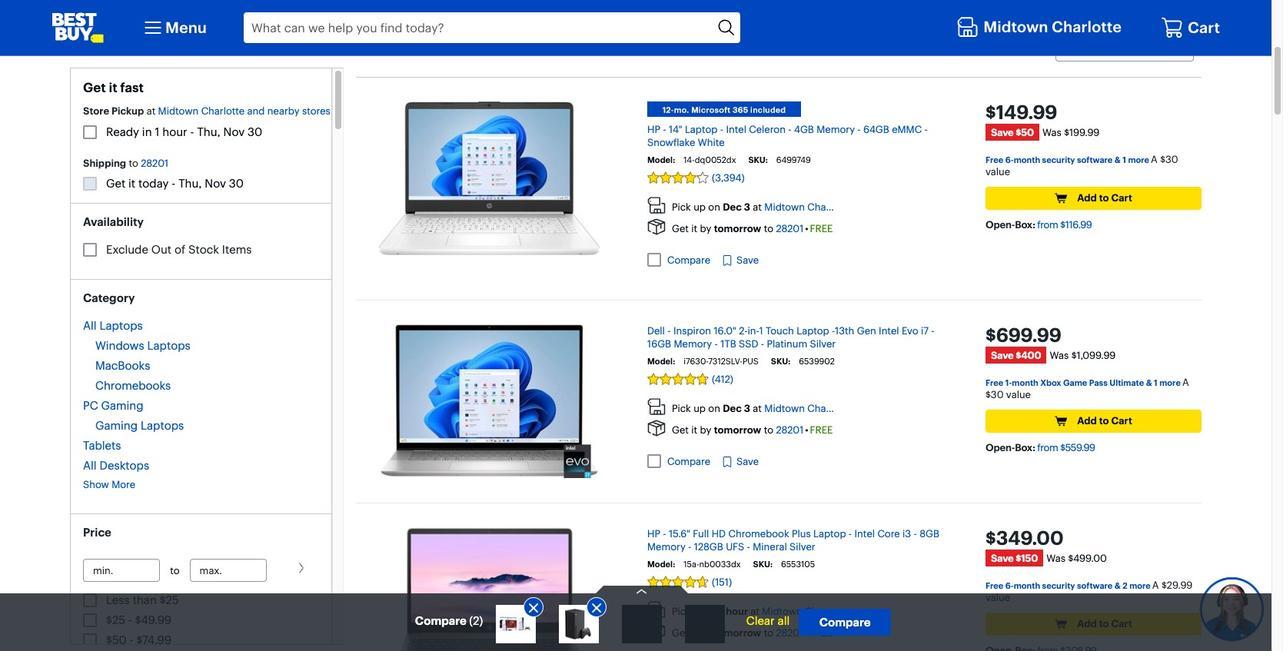 Task type: locate. For each thing, give the bounding box(es) containing it.
cart inside 'link'
[[1188, 18, 1221, 37]]

8gb
[[920, 528, 940, 540]]

2 add to cart button from the top
[[986, 410, 1202, 433]]

sku: for $349.00
[[753, 559, 773, 570]]

value down the save $150
[[986, 592, 1011, 604]]

0 vertical spatial 3
[[744, 201, 751, 213]]

- down the store pickup at midtown charlotte and nearby stores
[[190, 124, 194, 139]]

compare right compare option
[[668, 455, 711, 467]]

pick up get it by tomorrow to
[[672, 605, 691, 618]]

3 down pus
[[744, 402, 751, 415]]

nov down midtown charlotte and nearby stores button
[[224, 124, 245, 139]]

0 vertical spatial laptop
[[685, 123, 718, 136]]

memory right 4gb
[[817, 123, 855, 136]]

hp inside hp - 14" laptop - intel celeron - 4gb memory - 64gb emmc - snowflake white
[[648, 123, 661, 136]]

6- inside the free 6-month security software & 2 more a $ 29.99 value
[[1006, 581, 1014, 592]]

compare tray element
[[0, 586, 1284, 651]]

1 vertical spatial pick
[[672, 402, 691, 415]]

open- for $149.99
[[986, 219, 1015, 231]]

3 add to cart from the top
[[1078, 618, 1133, 630]]

memory down the 15.6"
[[648, 541, 686, 553]]

3 tomorrow from the top
[[714, 627, 762, 639]]

& inside the free 6-month security software & 2 more a $ 29.99 value
[[1115, 581, 1121, 592]]

28201 button
[[776, 222, 804, 234], [776, 424, 804, 436]]

28201
[[141, 157, 169, 169], [776, 222, 804, 234], [776, 424, 804, 436]]

pick up on dec 3 at midtown charlotte for top midtown charlotte button
[[672, 201, 851, 213]]

pick up on dec 3 at midtown charlotte down (3,394)
[[672, 201, 851, 213]]

intel
[[726, 123, 747, 136], [879, 325, 900, 337], [855, 528, 875, 540]]

1 vertical spatial $
[[986, 389, 991, 401]]

tomorrow down pick up in 1 hour at midtown charlotte
[[714, 627, 762, 639]]

1 6- from the top
[[1006, 155, 1014, 166]]

midtown charlotte button for $349.00
[[762, 605, 849, 618]]

28201 down (3,394) link
[[776, 222, 804, 234]]

free
[[986, 155, 1004, 166], [986, 378, 1004, 389], [986, 581, 1004, 592]]

to down a $
[[1100, 415, 1110, 427]]

1 horizontal spatial hour
[[726, 605, 749, 618]]

free inside free 6-month security software & 1 more a $ 30 value
[[986, 155, 1004, 166]]

hp for hp - 14" laptop - intel celeron - 4gb memory - 64gb emmc - snowflake white
[[648, 123, 661, 136]]

- left 4gb
[[789, 123, 792, 136]]

value inside free 6-month security software & 1 more a $ 30 value
[[986, 166, 1011, 178]]

free 1-month xbox game pass ultimate & 1 more
[[986, 378, 1181, 389]]

• down (3,394) link
[[806, 222, 809, 234]]

1 vertical spatial add to cart
[[1078, 415, 1133, 427]]

by left clear
[[700, 627, 712, 639]]

2 vertical spatial tomorrow
[[714, 627, 762, 639]]

2 vertical spatial more
[[1130, 581, 1151, 592]]

1 inside dell - inspiron 16.0" 2-in-1 touch laptop -13th gen intel evo i7 - 16gb memory - 1tb ssd - platinum silver
[[760, 325, 764, 337]]

laptop inside hp - 14" laptop - intel celeron - 4gb memory - 64gb emmc - snowflake white
[[685, 123, 718, 136]]

2 6- from the top
[[1006, 581, 1014, 592]]

1 vertical spatial a
[[1183, 376, 1190, 389]]

2 vertical spatial •
[[806, 627, 809, 639]]

2 up from the top
[[694, 402, 706, 415]]

0 vertical spatial hp
[[648, 123, 661, 136]]

1 security from the top
[[1043, 155, 1076, 166]]

1 28201 button from the top
[[776, 222, 804, 234]]

charlotte
[[1052, 17, 1122, 36], [201, 105, 245, 117], [808, 201, 851, 213], [808, 402, 851, 415], [805, 605, 849, 618]]

month down save $50
[[1014, 155, 1041, 166]]

0 vertical spatial $
[[1161, 153, 1166, 166]]

fast
[[120, 79, 144, 95]]

2 software from the top
[[1078, 581, 1113, 592]]

2 vertical spatial add
[[1078, 618, 1097, 630]]

model: for $699.99
[[648, 356, 676, 367]]

$50 down $149.99
[[1016, 126, 1034, 139]]

6- for $149.99
[[1006, 155, 1014, 166]]

2 get it by tomorrow to 28201 • free from the top
[[672, 424, 833, 436]]

cart down free 6-month security software & 1 more a $ 30 value
[[1112, 192, 1133, 204]]

3 free from the top
[[986, 581, 1004, 592]]

3 down (3,394)
[[744, 201, 751, 213]]

evo
[[902, 325, 919, 337]]

month for $349.00
[[1014, 581, 1041, 592]]

shipping to 28201
[[83, 157, 169, 169]]

get for midtown charlotte button associated with $349.00
[[672, 627, 689, 639]]

3
[[744, 201, 751, 213], [744, 402, 751, 415]]

3 add from the top
[[1078, 618, 1097, 630]]

gaming down chromebooks link
[[101, 398, 144, 413]]

was for $349.00
[[1047, 552, 1066, 564]]

compare left "("
[[415, 614, 467, 628]]

laptop up white
[[685, 123, 718, 136]]

all down category
[[83, 318, 97, 333]]

software inside the free 6-month security software & 2 more a $ 29.99 value
[[1078, 581, 1113, 592]]

3 add to cart button from the top
[[986, 613, 1202, 636]]

free down save $50
[[986, 155, 1004, 166]]

0 vertical spatial $25
[[160, 593, 179, 607]]

1 vertical spatial 2
[[473, 614, 480, 628]]

hp
[[648, 123, 661, 136], [648, 528, 661, 540]]

1 horizontal spatial 2
[[1123, 581, 1128, 592]]

1 vertical spatial open-
[[986, 442, 1015, 454]]

1 on from the top
[[709, 201, 721, 213]]

midtown charlotte and nearby stores button
[[158, 105, 331, 117]]

1 vertical spatial on
[[709, 402, 721, 415]]

28201 button down (3,394) link
[[776, 222, 804, 234]]

3 • from the top
[[806, 627, 809, 639]]

tomorrow for $699.99
[[714, 424, 762, 436]]

pick up on dec 3 at midtown charlotte down pus
[[672, 402, 851, 415]]

windows
[[95, 338, 144, 353]]

128gb
[[694, 541, 724, 553]]

laptops down pc gaming link
[[141, 418, 184, 433]]

to left 28201 button
[[129, 157, 138, 169]]

Less than $25 checkbox
[[83, 593, 97, 607]]

tablets
[[83, 438, 121, 453]]

$25 - $49.99
[[106, 613, 172, 627]]

2 vertical spatial was
[[1047, 552, 1066, 564]]

free for $699.99's midtown charlotte button 28201 dropdown button
[[810, 424, 833, 436]]

up down 14-dq0052dx
[[694, 201, 706, 213]]

more inside the free 6-month security software & 2 more a $ 29.99 value
[[1130, 581, 1151, 592]]

1 vertical spatial tomorrow
[[714, 424, 762, 436]]

midtown charlotte button down (412) link
[[765, 402, 851, 415]]

0 vertical spatial more
[[1129, 155, 1150, 166]]

laptop up platinum
[[797, 325, 830, 337]]

pick up in 1 hour at midtown charlotte
[[672, 605, 849, 618]]

2 vertical spatial midtown charlotte button
[[762, 605, 849, 618]]

nov down ready in 1 hour - thu, nov 30 at top
[[205, 176, 226, 191]]

0 vertical spatial 6-
[[1006, 155, 1014, 166]]

laptops
[[100, 318, 143, 333], [147, 338, 191, 353], [141, 418, 184, 433]]

2 by from the top
[[700, 424, 712, 436]]

intel left core
[[855, 528, 875, 540]]

2 28201 button from the top
[[776, 424, 804, 436]]

0 vertical spatial add to cart button
[[986, 187, 1202, 210]]

security for $349.00
[[1043, 581, 1076, 592]]

2 vertical spatial 28201
[[776, 424, 804, 436]]

1 vertical spatial midtown charlotte button
[[765, 402, 851, 415]]

30 value
[[991, 389, 1031, 401]]

1 tomorrow from the top
[[714, 222, 762, 234]]

& for $149.99
[[1115, 155, 1121, 166]]

tomorrow down (3,394)
[[714, 222, 762, 234]]

0 vertical spatial &
[[1115, 155, 1121, 166]]

$25 down 'less'
[[106, 613, 125, 627]]

month inside free 6-month security software & 1 more a $ 30 value
[[1014, 155, 1041, 166]]

1 horizontal spatial $50
[[1016, 126, 1034, 139]]

1 add to cart button from the top
[[986, 187, 1202, 210]]

midtown charlotte button up the • free
[[762, 605, 849, 618]]

0 vertical spatial save button
[[722, 253, 759, 268]]

add to cart button down the free 6-month security software & 2 more a $ 29.99 value
[[986, 613, 1202, 636]]

intel down 12 month m365 badge placement on hp thinbook laptops image
[[726, 123, 747, 136]]

midtown charlotte button for $699.99
[[765, 402, 851, 415]]

laptops down all laptops link
[[147, 338, 191, 353]]

free 6-month security software & 2 more a $ 29.99 value
[[986, 579, 1193, 604]]

0 horizontal spatial $50
[[106, 633, 127, 647]]

1 add from the top
[[1078, 192, 1097, 204]]

hp left the 15.6"
[[648, 528, 661, 540]]

up down i7630-
[[694, 402, 706, 415]]

gen
[[857, 325, 877, 337]]

2 model: from the top
[[648, 356, 676, 367]]

box:
[[1015, 219, 1036, 231], [1015, 442, 1036, 454]]

1
[[155, 124, 160, 139], [1123, 155, 1127, 166], [760, 325, 764, 337], [1155, 378, 1158, 389], [720, 605, 724, 618]]

nb0033dx
[[700, 559, 741, 570]]

1 pick up on dec 3 at midtown charlotte from the top
[[672, 201, 851, 213]]

1 box: from the top
[[1015, 219, 1036, 231]]

exclude out of stock items
[[106, 242, 252, 257]]

2 free from the top
[[810, 424, 833, 436]]

pick
[[672, 201, 691, 213], [672, 402, 691, 415], [672, 605, 691, 618]]

Get it today - Thu, Nov 30 checkbox
[[83, 177, 97, 191]]

get for $699.99's midtown charlotte button
[[672, 424, 689, 436]]

0 vertical spatial in
[[142, 124, 152, 139]]

6553105
[[781, 559, 815, 570]]

up for $699.99
[[694, 402, 706, 415]]

dell - inspiron 16.0" 2-in-1 touch laptop -13th gen intel evo i7 - 16gb memory - 1tb ssd - platinum silver
[[648, 325, 935, 350]]

add down a $
[[1078, 415, 1097, 427]]

more inside free 6-month security software & 1 more a $ 30 value
[[1129, 155, 1150, 166]]

2 tomorrow from the top
[[714, 424, 762, 436]]

clear
[[747, 614, 775, 628]]

0 vertical spatial free
[[810, 222, 833, 234]]

2 inside compare tray element
[[473, 614, 480, 628]]

get
[[83, 79, 106, 95], [106, 176, 126, 191], [672, 222, 689, 234], [672, 424, 689, 436], [672, 627, 689, 639]]

nearby
[[268, 105, 300, 117]]

64gb
[[864, 123, 890, 136]]

2 open- from the top
[[986, 442, 1015, 454]]

2 vertical spatial sku:
[[753, 559, 773, 570]]

silver up 6539902
[[810, 338, 836, 350]]

add
[[1078, 192, 1097, 204], [1078, 415, 1097, 427], [1078, 618, 1097, 630]]

add to cart
[[1078, 192, 1133, 204], [1078, 415, 1133, 427], [1078, 618, 1133, 630]]

full
[[693, 528, 709, 540]]

1 vertical spatial get it by tomorrow to 28201 • free
[[672, 424, 833, 436]]

2 vertical spatial laptops
[[141, 418, 184, 433]]

0 vertical spatial intel
[[726, 123, 747, 136]]

0 vertical spatial dec
[[723, 201, 742, 213]]

0 vertical spatial value
[[986, 166, 1011, 178]]

a
[[1152, 153, 1158, 166], [1183, 376, 1190, 389], [1153, 579, 1160, 592]]

2 pick from the top
[[672, 402, 691, 415]]

security down was $199.99
[[1043, 155, 1076, 166]]

dec for top midtown charlotte button
[[723, 201, 742, 213]]

6- inside free 6-month security software & 1 more a $ 30 value
[[1006, 155, 1014, 166]]

(151) link
[[648, 576, 961, 589]]

1 save button from the top
[[722, 253, 759, 268]]

0 vertical spatial software
[[1078, 155, 1113, 166]]

0 vertical spatial memory
[[817, 123, 855, 136]]

2 vertical spatial a
[[1153, 579, 1160, 592]]

emmc
[[892, 123, 922, 136]]

save down $149.99
[[991, 126, 1014, 139]]

security down was $499.00
[[1043, 581, 1076, 592]]

i7630-7312slv-pus
[[684, 356, 759, 367]]

menu button
[[141, 15, 207, 40]]

add to cart down free 6-month security software & 1 more a $ 30 value
[[1078, 192, 1133, 204]]

0 vertical spatial 2
[[1123, 581, 1128, 592]]

silver down plus
[[790, 541, 816, 553]]

2 security from the top
[[1043, 581, 1076, 592]]

on for $699.99's midtown charlotte button
[[709, 402, 721, 415]]

2 vertical spatial free
[[810, 627, 833, 639]]

14"
[[669, 123, 683, 136]]

pick down 14-
[[672, 201, 691, 213]]

Compare checkbox
[[648, 253, 661, 267]]

3 for $699.99's midtown charlotte button
[[744, 402, 751, 415]]

1 vertical spatial sku:
[[771, 356, 791, 367]]

• down (412) link
[[806, 424, 809, 436]]

0 vertical spatial box:
[[1015, 219, 1036, 231]]

on down (3,394)
[[709, 201, 721, 213]]

3 by from the top
[[700, 627, 712, 639]]

$25
[[160, 593, 179, 607], [106, 613, 125, 627]]

was
[[1043, 126, 1062, 138], [1050, 349, 1069, 361], [1047, 552, 1066, 564]]

in up get it by tomorrow to
[[709, 605, 717, 618]]

sku: down mineral
[[753, 559, 773, 570]]

free down (412) link
[[810, 424, 833, 436]]

1 vertical spatial more
[[1160, 378, 1181, 389]]

was right $150
[[1047, 552, 1066, 564]]

0 vertical spatial add
[[1078, 192, 1097, 204]]

$150
[[1016, 552, 1039, 565]]

0 vertical spatial month
[[1014, 155, 1041, 166]]

15.6"
[[669, 528, 691, 540]]

save left $150
[[991, 552, 1014, 565]]

1 vertical spatial save button
[[722, 454, 759, 470]]

0 vertical spatial silver
[[810, 338, 836, 350]]

to down (3,394) link
[[764, 222, 774, 234]]

tomorrow down (412)
[[714, 424, 762, 436]]

to left "all"
[[764, 627, 774, 639]]

0 vertical spatial add to cart
[[1078, 192, 1133, 204]]

- left 64gb
[[858, 123, 861, 136]]

2 3 from the top
[[744, 402, 751, 415]]

0 vertical spatial model:
[[648, 155, 676, 166]]

1 vertical spatial by
[[700, 424, 712, 436]]

month inside the free 6-month security software & 2 more a $ 29.99 value
[[1014, 581, 1041, 592]]

1 vertical spatial model:
[[648, 356, 676, 367]]

add for $349.00
[[1078, 618, 1097, 630]]

tomorrow
[[714, 222, 762, 234], [714, 424, 762, 436], [714, 627, 762, 639]]

2 save button from the top
[[722, 454, 759, 470]]

add to cart button down a $
[[986, 410, 1202, 433]]

free down the save $150
[[986, 581, 1004, 592]]

1 vertical spatial •
[[806, 424, 809, 436]]

midtown charlotte button
[[957, 13, 1126, 42]]

0 vertical spatial up
[[694, 201, 706, 213]]

save up 2-
[[737, 254, 759, 266]]

laptop inside hp - 15.6" full hd chromebook plus laptop - intel core i3 - 8gb memory - 128gb ufs - mineral silver
[[814, 528, 846, 540]]

2 add to cart from the top
[[1078, 415, 1133, 427]]

1 free from the top
[[810, 222, 833, 234]]

0 vertical spatial a
[[1152, 153, 1158, 166]]

and
[[247, 105, 265, 117]]

dec down (3,394)
[[723, 201, 742, 213]]

3 up from the top
[[694, 605, 706, 618]]

$ inside the free 6-month security software & 2 more a $ 29.99 value
[[1162, 579, 1167, 592]]

laptops up "windows"
[[100, 318, 143, 333]]

thu,
[[197, 124, 221, 139], [179, 176, 202, 191]]

- right i3
[[914, 528, 917, 540]]

a inside free 6-month security software & 1 more a $ 30 value
[[1152, 153, 1158, 166]]

than
[[133, 593, 157, 607]]

security inside the free 6-month security software & 2 more a $ 29.99 value
[[1043, 581, 1076, 592]]

get it by tomorrow to 28201 • free down (3,394)
[[672, 222, 833, 234]]

save $50
[[991, 126, 1034, 139]]

2 vertical spatial pick
[[672, 605, 691, 618]]

was for $699.99
[[1050, 349, 1069, 361]]

3 pick from the top
[[672, 605, 691, 618]]

up for $349.00
[[694, 605, 706, 618]]

2 vertical spatial value
[[986, 592, 1011, 604]]

2 dec from the top
[[723, 402, 742, 415]]

hp - 15.6" full hd chromebook plus laptop - intel core i3 - 8gb memory - 128gb ufs - mineral silver link
[[648, 528, 940, 553]]

intel left evo
[[879, 325, 900, 337]]

cart right cart icon at the top of page
[[1188, 18, 1221, 37]]

1 add to cart from the top
[[1078, 192, 1133, 204]]

2 vertical spatial $
[[1162, 579, 1167, 592]]

1 pick from the top
[[672, 201, 691, 213]]

a inside the free 6-month security software & 2 more a $ 29.99 value
[[1153, 579, 1160, 592]]

more for $349.00
[[1130, 581, 1151, 592]]

show
[[83, 478, 109, 491]]

0 vertical spatial hour
[[163, 124, 187, 139]]

software down $199.99
[[1078, 155, 1113, 166]]

2 pick up on dec 3 at midtown charlotte from the top
[[672, 402, 851, 415]]

0 vertical spatial pick up on dec 3 at midtown charlotte
[[672, 201, 851, 213]]

& for $349.00
[[1115, 581, 1121, 592]]

1 inside free 6-month security software & 1 more a $ 30 value
[[1123, 155, 1127, 166]]

add to cart button down free 6-month security software & 1 more a $ 30 value
[[986, 187, 1202, 210]]

all laptops windows laptops macbooks chromebooks pc gaming gaming laptops tablets all desktops show more
[[83, 318, 191, 491]]

save button up 2-
[[722, 253, 759, 268]]

2 vertical spatial laptop
[[814, 528, 846, 540]]

items
[[222, 242, 252, 257]]

software for $349.00
[[1078, 581, 1113, 592]]

more
[[112, 478, 135, 491]]

get it by tomorrow to 28201 • free down (412)
[[672, 424, 833, 436]]

- left core
[[849, 528, 852, 540]]

ultimate
[[1110, 378, 1145, 389]]

1 dec from the top
[[723, 201, 742, 213]]

$499.00
[[1069, 552, 1107, 564]]

cart down "ultimate"
[[1112, 415, 1133, 427]]

$ inside free 6-month security software & 1 more a $ 30 value
[[1161, 153, 1166, 166]]

silver inside dell - inspiron 16.0" 2-in-1 touch laptop -13th gen intel evo i7 - 16gb memory - 1tb ssd - platinum silver
[[810, 338, 836, 350]]

0 vertical spatial security
[[1043, 155, 1076, 166]]

0 vertical spatial open-
[[986, 219, 1015, 231]]

add to cart for $149.99
[[1078, 192, 1133, 204]]

2 vertical spatial intel
[[855, 528, 875, 540]]

free inside the free 6-month security software & 2 more a $ 29.99 value
[[986, 581, 1004, 592]]

show less compare details image
[[636, 586, 648, 598]]

security inside free 6-month security software & 1 more a $ 30 value
[[1043, 155, 1076, 166]]

1 hp from the top
[[648, 123, 661, 136]]

1 vertical spatial 28201
[[776, 222, 804, 234]]

2 vertical spatial add to cart button
[[986, 613, 1202, 636]]

less than $25
[[106, 593, 179, 607]]

inspiron
[[674, 325, 711, 337]]

1 vertical spatial box:
[[1015, 442, 1036, 454]]

& inside free 6-month security software & 1 more a $ 30 value
[[1115, 155, 1121, 166]]

$25 - $49.99 checkbox
[[83, 613, 97, 627]]

free down (3,394) link
[[810, 222, 833, 234]]

items
[[376, 44, 403, 56]]

1 open- from the top
[[986, 219, 1015, 231]]

1 vertical spatial software
[[1078, 581, 1113, 592]]

gaming up tablets 'link'
[[95, 418, 138, 433]]

security for $149.99
[[1043, 155, 1076, 166]]

1 horizontal spatial intel
[[855, 528, 875, 540]]

get it by tomorrow to 28201 • free for $699.99's midtown charlotte button
[[672, 424, 833, 436]]

save
[[991, 126, 1014, 139], [737, 254, 759, 266], [991, 349, 1014, 362], [737, 455, 759, 467], [991, 552, 1014, 565]]

0 horizontal spatial intel
[[726, 123, 747, 136]]

1 vertical spatial all
[[83, 458, 97, 473]]

6- for $349.00
[[1006, 581, 1014, 592]]

2 vertical spatial memory
[[648, 541, 686, 553]]

laptop right plus
[[814, 528, 846, 540]]

6- down save $50
[[1006, 155, 1014, 166]]

2
[[1123, 581, 1128, 592], [473, 614, 480, 628]]

free left 1-
[[986, 378, 1004, 389]]

add to cart button for $699.99
[[986, 410, 1202, 433]]

2 box: from the top
[[1015, 442, 1036, 454]]

add to cart for $349.00
[[1078, 618, 1133, 630]]

all desktops link
[[83, 458, 149, 473]]

pick for $699.99
[[672, 402, 691, 415]]

a inside a $
[[1183, 376, 1190, 389]]

box: left from $559.99
[[1015, 442, 1036, 454]]

(
[[469, 614, 473, 628]]

0 vertical spatial gaming
[[101, 398, 144, 413]]

1 3 from the top
[[744, 201, 751, 213]]

1 get it by tomorrow to 28201 • free from the top
[[672, 222, 833, 234]]

intel inside hp - 14" laptop - intel celeron - 4gb memory - 64gb emmc - snowflake white
[[726, 123, 747, 136]]

1 vertical spatial free
[[986, 378, 1004, 389]]

1 vertical spatial memory
[[674, 338, 712, 350]]

save $150
[[991, 552, 1039, 565]]

box: for $699.99
[[1015, 442, 1036, 454]]

2-
[[739, 325, 748, 337]]

model: down snowflake
[[648, 155, 676, 166]]

get it by tomorrow to 28201 • free
[[672, 222, 833, 234], [672, 424, 833, 436]]

software inside free 6-month security software & 1 more a $ 30 value
[[1078, 155, 1113, 166]]

hp left 14"
[[648, 123, 661, 136]]

add to cart down a $
[[1078, 415, 1133, 427]]

0 vertical spatial thu,
[[197, 124, 221, 139]]

laptop
[[685, 123, 718, 136], [797, 325, 830, 337], [814, 528, 846, 540]]

1 vertical spatial was
[[1050, 349, 1069, 361]]

1 free from the top
[[986, 155, 1004, 166]]

1 vertical spatial up
[[694, 402, 706, 415]]

hp inside hp - 15.6" full hd chromebook plus laptop - intel core i3 - 8gb memory - 128gb ufs - mineral silver
[[648, 528, 661, 540]]

0 vertical spatial get it by tomorrow to 28201 • free
[[672, 222, 833, 234]]

availability
[[83, 215, 144, 229]]

save for $149.99
[[991, 126, 1014, 139]]

2 vertical spatial up
[[694, 605, 706, 618]]

value inside the free 6-month security software & 2 more a $ 29.99 value
[[986, 592, 1011, 604]]

2 hp from the top
[[648, 528, 661, 540]]

2 left the sony - playstation 5 slim console – marvel's spider-man 2 bundle (full game download included) - white icon on the bottom left of page
[[473, 614, 480, 628]]

midtown charlotte button down (3,394) link
[[765, 201, 851, 213]]

0 vertical spatial midtown charlotte button
[[765, 201, 851, 213]]

0 vertical spatial tomorrow
[[714, 222, 762, 234]]

a $
[[986, 376, 1190, 401]]

28201 button down (412) link
[[776, 424, 804, 436]]

sku:
[[749, 155, 768, 166], [771, 356, 791, 367], [753, 559, 773, 570]]

chromebooks
[[95, 378, 171, 393]]

memory inside hp - 15.6" full hd chromebook plus laptop - intel core i3 - 8gb memory - 128gb ufs - mineral silver
[[648, 541, 686, 553]]

silver
[[810, 338, 836, 350], [790, 541, 816, 553]]

3 model: from the top
[[648, 559, 676, 570]]

1 vertical spatial silver
[[790, 541, 816, 553]]

2 add from the top
[[1078, 415, 1097, 427]]

2 on from the top
[[709, 402, 721, 415]]

hp for hp - 15.6" full hd chromebook plus laptop - intel core i3 - 8gb memory - 128gb ufs - mineral silver
[[648, 528, 661, 540]]

2 vertical spatial free
[[986, 581, 1004, 592]]

2 horizontal spatial intel
[[879, 325, 900, 337]]

1 vertical spatial in
[[709, 605, 717, 618]]

compare down (151) link
[[820, 615, 871, 630]]

midtown
[[984, 17, 1049, 36], [158, 105, 199, 117], [765, 201, 805, 213], [765, 402, 805, 415], [762, 605, 803, 618]]

clear all
[[747, 614, 790, 628]]

add to cart button for $349.00
[[986, 613, 1202, 636]]

get for top midtown charlotte button
[[672, 222, 689, 234]]

laptop inside dell - inspiron 16.0" 2-in-1 touch laptop -13th gen intel evo i7 - 16gb memory - 1tb ssd - platinum silver
[[797, 325, 830, 337]]

pick for $349.00
[[672, 605, 691, 618]]

dell - inspiron 16.0" 2-in-1 touch laptop -13th gen intel evo i7 - 16gb memory - 1tb ssd - platinum silver - front_zoom image
[[381, 325, 598, 479]]

(412)
[[712, 373, 734, 385]]

remove from compare tray image
[[589, 601, 604, 616]]

0 horizontal spatial in
[[142, 124, 152, 139]]

1 software from the top
[[1078, 155, 1113, 166]]

add down free 6-month security software & 1 more a $ 30 value
[[1078, 192, 1097, 204]]

by for $349.00
[[700, 627, 712, 639]]

1 vertical spatial 3
[[744, 402, 751, 415]]



Task type: vqa. For each thing, say whether or not it's contained in the screenshot.
All to the bottom
yes



Task type: describe. For each thing, give the bounding box(es) containing it.
get it by tomorrow to
[[672, 627, 774, 639]]

pc gaming link
[[83, 398, 184, 413]]

value for $349.00
[[986, 592, 1011, 604]]

pickup
[[112, 105, 144, 117]]

Exclude Out of Stock Items checkbox
[[83, 243, 97, 257]]

1 vertical spatial value
[[1007, 389, 1031, 401]]

• free
[[806, 627, 833, 639]]

(3,394)
[[712, 171, 745, 184]]

dec for $699.99's midtown charlotte button
[[723, 402, 742, 415]]

cart for $149.99
[[1112, 192, 1133, 204]]

intel inside dell - inspiron 16.0" 2-in-1 touch laptop -13th gen intel evo i7 - 16gb memory - 1tb ssd - platinum silver
[[879, 325, 900, 337]]

28201 for $699.99's midtown charlotte button
[[776, 424, 804, 436]]

3 free from the top
[[810, 627, 833, 639]]

Maximum Price text field
[[190, 559, 267, 582]]

menu
[[165, 18, 207, 37]]

save for $349.00
[[991, 552, 1014, 565]]

add to cart for $699.99
[[1078, 415, 1133, 427]]

ready in 1 hour - thu, nov 30
[[106, 124, 262, 139]]

remove from compare tray image
[[526, 601, 541, 616]]

get it by tomorrow to 28201 • free for top midtown charlotte button
[[672, 222, 833, 234]]

$50 - $74.99 checkbox
[[83, 633, 97, 647]]

charlotte down (412) link
[[808, 402, 851, 415]]

plus
[[792, 528, 811, 540]]

Minimum Price text field
[[83, 559, 160, 582]]

add to cart button for $149.99
[[986, 187, 1202, 210]]

charlotte up the • free
[[805, 605, 849, 618]]

get it fast
[[83, 79, 144, 95]]

it left "today"
[[129, 176, 135, 191]]

macbooks
[[95, 358, 150, 373]]

mineral
[[753, 541, 787, 553]]

2 all from the top
[[83, 458, 97, 473]]

microsoft - xbox series x 1tb console - black image
[[563, 609, 594, 640]]

$199.99
[[1065, 126, 1100, 138]]

pick up on dec 3 at midtown charlotte for $699.99's midtown charlotte button
[[672, 402, 851, 415]]

in-
[[748, 325, 760, 337]]

i7
[[921, 325, 929, 337]]

from $559.99
[[1038, 442, 1096, 454]]

(151)
[[712, 576, 732, 588]]

- right "today"
[[172, 176, 176, 191]]

- down the 15.6"
[[688, 541, 692, 553]]

tomorrow for $349.00
[[714, 627, 762, 639]]

1 vertical spatial hour
[[726, 605, 749, 618]]

12 month m365 badge placement on hp thinbook laptops image
[[532, 98, 917, 121]]

get it today - thu, nov 30
[[106, 176, 244, 191]]

open- for $699.99
[[986, 442, 1015, 454]]

a for $149.99
[[1152, 153, 1158, 166]]

sku: for $699.99
[[771, 356, 791, 367]]

it down i7630-
[[692, 424, 698, 436]]

14-
[[684, 155, 695, 166]]

dq0052dx
[[695, 155, 736, 166]]

add for $699.99
[[1078, 415, 1097, 427]]

1tb
[[721, 338, 737, 350]]

memory inside hp - 14" laptop - intel celeron - 4gb memory - 64gb emmc - snowflake white
[[817, 123, 855, 136]]

hp - 15.6" full hd chromebook plus laptop - intel core i3 - 8gb memory - 128gb ufs - mineral silver - front_zoom image
[[392, 528, 587, 651]]

ufs
[[726, 541, 745, 553]]

value for $149.99
[[986, 166, 1011, 178]]

- right i7
[[932, 325, 935, 337]]

28201 button for top midtown charlotte button
[[776, 222, 804, 234]]

1 model: from the top
[[648, 155, 676, 166]]

apply price range image
[[296, 562, 308, 574]]

chromebooks link
[[95, 378, 171, 393]]

0 vertical spatial sku:
[[749, 155, 768, 166]]

1 vertical spatial thu,
[[179, 176, 202, 191]]

snowflake
[[648, 136, 696, 149]]

4gb
[[794, 123, 814, 136]]

free for top midtown charlotte button 28201 dropdown button
[[810, 222, 833, 234]]

1 by from the top
[[700, 222, 712, 234]]

to down the free 6-month security software & 2 more a $ 29.99 value
[[1100, 618, 1110, 630]]

Ready in 1 hour - Thu, Nov 30 checkbox
[[83, 125, 97, 139]]

save up chromebook on the bottom of the page
[[737, 455, 759, 467]]

6499749
[[777, 155, 811, 166]]

intel inside hp - 15.6" full hd chromebook plus laptop - intel core i3 - 8gb memory - 128gb ufs - mineral silver
[[855, 528, 875, 540]]

- down $25 - $49.99 link
[[130, 633, 134, 647]]

$ inside a $
[[986, 389, 991, 401]]

charlotte left and
[[201, 105, 245, 117]]

platinum
[[767, 338, 808, 350]]

memory inside dell - inspiron 16.0" 2-in-1 touch laptop -13th gen intel evo i7 - 16gb memory - 1tb ssd - platinum silver
[[674, 338, 712, 350]]

midtown inside dropdown button
[[984, 17, 1049, 36]]

store pickup at midtown charlotte and nearby stores
[[83, 105, 331, 117]]

)
[[480, 614, 483, 628]]

2 • from the top
[[806, 424, 809, 436]]

core
[[878, 528, 900, 540]]

at down (3,394) link
[[753, 201, 762, 213]]

compare link
[[799, 609, 892, 636]]

cart for $349.00
[[1112, 618, 1133, 630]]

30 inside free 6-month security software & 1 more a $ 30 value
[[1166, 153, 1179, 166]]

was $499.00
[[1047, 552, 1107, 564]]

hp - 14" laptop - intel celeron - 4gb memory - 64gb emmc - snowflake white link
[[648, 123, 928, 149]]

price
[[83, 525, 111, 540]]

1 vertical spatial month
[[1012, 378, 1039, 389]]

sony - playstation 5 slim console – marvel's spider-man 2 bundle (full game download included) - white image
[[500, 609, 531, 640]]

silver inside hp - 15.6" full hd chromebook plus laptop - intel core i3 - 8gb memory - 128gb ufs - mineral silver
[[790, 541, 816, 553]]

$149.99
[[986, 101, 1058, 124]]

compare right compare checkbox
[[668, 253, 711, 266]]

- right ssd
[[761, 338, 765, 350]]

1 all from the top
[[83, 318, 97, 333]]

save button for compare checkbox
[[722, 253, 759, 268]]

at down pus
[[753, 402, 762, 415]]

1 vertical spatial gaming
[[95, 418, 138, 433]]

29.99
[[1167, 579, 1193, 592]]

today
[[138, 176, 169, 191]]

software for $149.99
[[1078, 155, 1113, 166]]

hp - 14" laptop - intel celeron - 4gb memory - 64gb emmc - snowflake white
[[648, 123, 928, 149]]

charlotte inside midtown charlotte dropdown button
[[1052, 17, 1122, 36]]

game
[[1064, 378, 1088, 389]]

it left clear
[[692, 627, 698, 639]]

macbooks link
[[95, 358, 150, 373]]

$50 - $74.99 link
[[106, 633, 171, 647]]

at right pickup in the left top of the page
[[147, 105, 156, 117]]

0 vertical spatial $50
[[1016, 126, 1034, 139]]

less than $25 link
[[106, 593, 179, 607]]

3 for top midtown charlotte button
[[744, 201, 751, 213]]

$ for $349.00
[[1162, 579, 1167, 592]]

more for $149.99
[[1129, 155, 1150, 166]]

28201 button for $699.99's midtown charlotte button
[[776, 424, 804, 436]]

free for $149.99
[[986, 155, 1004, 166]]

190 items
[[356, 44, 403, 56]]

stores
[[302, 105, 331, 117]]

$49.99
[[135, 613, 172, 627]]

13th
[[835, 325, 855, 337]]

i7630-
[[684, 356, 709, 367]]

- left 1tb
[[715, 338, 718, 350]]

pc
[[83, 398, 98, 413]]

celeron
[[749, 123, 786, 136]]

2 inside the free 6-month security software & 2 more a $ 29.99 value
[[1123, 581, 1128, 592]]

best buy help human beacon image
[[1200, 576, 1265, 642]]

1 vertical spatial $25
[[106, 613, 125, 627]]

- right 'dell'
[[668, 325, 671, 337]]

$50 - $74.99
[[106, 633, 171, 647]]

hp - 15.6" full hd chromebook plus laptop - intel core i3 - 8gb memory - 128gb ufs - mineral silver
[[648, 528, 940, 553]]

touch
[[766, 325, 794, 337]]

save for $699.99
[[991, 349, 1014, 362]]

190
[[356, 44, 374, 56]]

on for top midtown charlotte button
[[709, 201, 721, 213]]

pus
[[743, 356, 759, 367]]

it left 'fast' on the top
[[109, 79, 117, 95]]

charlotte down (3,394) link
[[808, 201, 851, 213]]

was $1,099.99
[[1050, 349, 1116, 361]]

0 horizontal spatial hour
[[163, 124, 187, 139]]

to up less than $25
[[170, 564, 180, 576]]

chromebook
[[729, 528, 790, 540]]

bestbuy.com image
[[52, 12, 104, 43]]

dell
[[648, 325, 665, 337]]

- up "$50 - $74.99" link
[[128, 613, 132, 627]]

to down free 6-month security software & 1 more a $ 30 value
[[1100, 192, 1110, 204]]

7312slv-
[[709, 356, 743, 367]]

1 horizontal spatial in
[[709, 605, 717, 618]]

cart link
[[1161, 16, 1221, 39]]

28201 button
[[141, 157, 169, 169]]

hp - 14" laptop - intel celeron - 4gb memory - 64gb emmc - snowflake white - front_zoom image
[[378, 102, 601, 256]]

sort by:
[[1018, 43, 1054, 56]]

0 vertical spatial nov
[[224, 124, 245, 139]]

- left gen
[[832, 325, 835, 337]]

- left the 15.6"
[[663, 528, 667, 540]]

16.0"
[[714, 325, 737, 337]]

was for $149.99
[[1043, 126, 1062, 138]]

it down 14-
[[692, 222, 698, 234]]

compare ( 2 )
[[415, 614, 483, 628]]

- up white
[[721, 123, 724, 136]]

1 vertical spatial &
[[1147, 378, 1153, 389]]

6539902
[[799, 356, 835, 367]]

free for $349.00
[[986, 581, 1004, 592]]

- left 14"
[[663, 123, 667, 136]]

Compare checkbox
[[648, 455, 661, 469]]

white
[[698, 136, 725, 149]]

$ for $149.99
[[1161, 153, 1166, 166]]

1 vertical spatial $50
[[106, 633, 127, 647]]

0 vertical spatial 28201
[[141, 157, 169, 169]]

compared items element
[[496, 598, 741, 644]]

cart for $699.99
[[1112, 415, 1133, 427]]

- right emmc
[[925, 123, 928, 136]]

out
[[151, 242, 172, 257]]

- right ufs
[[747, 541, 751, 553]]

free 6-month security software & 1 more a $ 30 value
[[986, 153, 1179, 178]]

of
[[175, 242, 185, 257]]

i3
[[903, 528, 912, 540]]

cart icon image
[[1161, 16, 1184, 39]]

1 vertical spatial laptops
[[147, 338, 191, 353]]

desktops
[[100, 458, 149, 473]]

$349.00
[[986, 527, 1064, 550]]

add for $149.99
[[1078, 192, 1097, 204]]

1 • from the top
[[806, 222, 809, 234]]

a for $349.00
[[1153, 579, 1160, 592]]

2 free from the top
[[986, 378, 1004, 389]]

model: for $349.00
[[648, 559, 676, 570]]

box: for $149.99
[[1015, 219, 1036, 231]]

1 up from the top
[[694, 201, 706, 213]]

less
[[106, 593, 130, 607]]

month for $149.99
[[1014, 155, 1041, 166]]

dell - inspiron 16.0" 2-in-1 touch laptop -13th gen intel evo i7 - 16gb memory - 1tb ssd - platinum silver link
[[648, 325, 935, 350]]

28201 for top midtown charlotte button
[[776, 222, 804, 234]]

by for $699.99
[[700, 424, 712, 436]]

0 vertical spatial laptops
[[100, 318, 143, 333]]

Type to search. Navigate forward to hear suggestions text field
[[244, 12, 714, 43]]

1 vertical spatial nov
[[205, 176, 226, 191]]

pass
[[1090, 378, 1108, 389]]

save button for compare option
[[722, 454, 759, 470]]

to down (412) link
[[764, 424, 774, 436]]

at left "all"
[[751, 605, 760, 618]]



